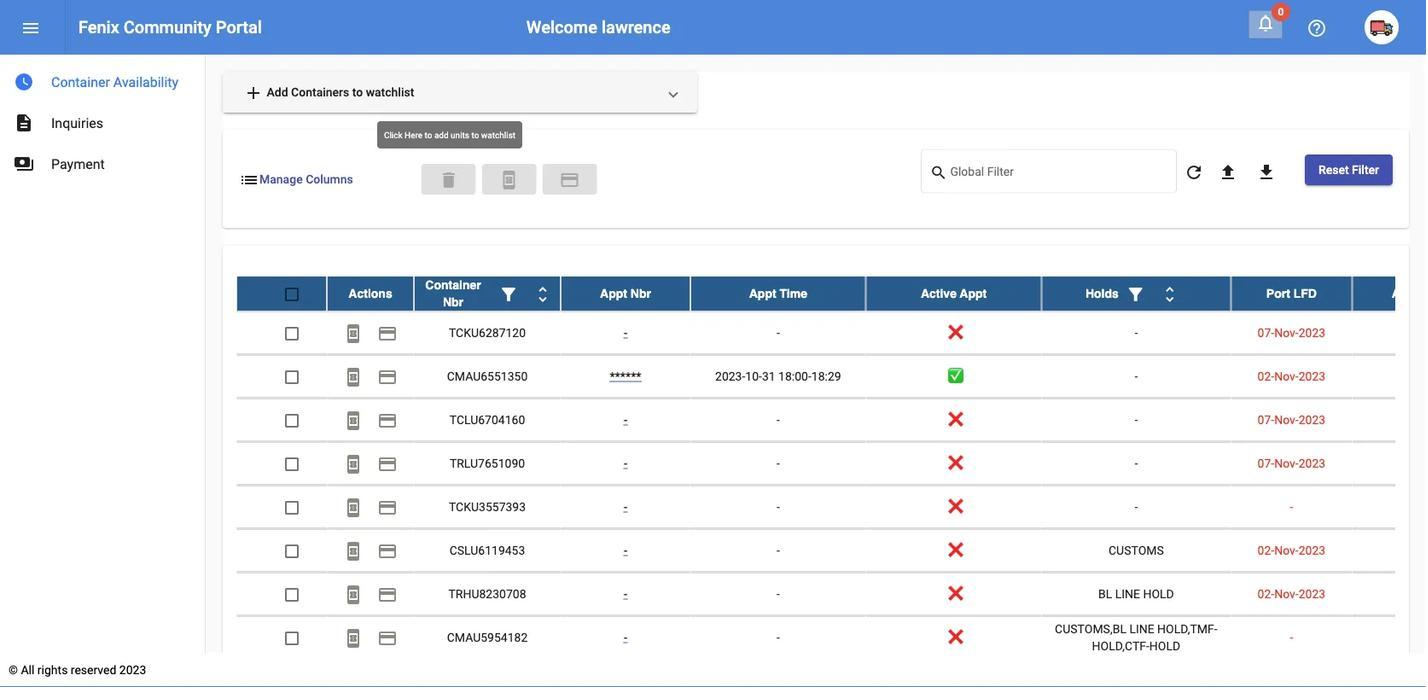 Task type: locate. For each thing, give the bounding box(es) containing it.
filter_alt right holds
[[1126, 284, 1146, 304]]

7 cell from the top
[[1352, 572, 1426, 615]]

7 ❌ from the top
[[948, 630, 960, 644]]

1 07-nov-2023 from the top
[[1258, 325, 1326, 339]]

filter_alt button
[[492, 276, 526, 310], [1119, 276, 1153, 310]]

4 - link from the top
[[624, 499, 628, 513]]

- link for tclu6704160
[[624, 412, 628, 426]]

07- for tclu6704160
[[1258, 412, 1274, 426]]

no color image containing help_outline
[[1307, 18, 1327, 38]]

unfold_more button
[[526, 276, 560, 310], [1153, 276, 1187, 310]]

trlu7651090
[[450, 456, 525, 470]]

nbr
[[631, 286, 651, 300], [443, 295, 463, 309]]

bl line hold
[[1098, 586, 1174, 600]]

no color image inside file_upload button
[[1218, 162, 1238, 182]]

payments
[[14, 154, 34, 174]]

1 horizontal spatial column header
[[1042, 276, 1231, 310]]

07-
[[1258, 325, 1274, 339], [1258, 412, 1274, 426], [1258, 456, 1274, 470]]

1 horizontal spatial filter_alt button
[[1119, 276, 1153, 310]]

reserved
[[71, 663, 116, 677]]

refresh
[[1184, 162, 1204, 182]]

7 - link from the top
[[624, 630, 628, 644]]

6 cell from the top
[[1352, 529, 1426, 571]]

1 filter_alt button from the left
[[492, 276, 526, 310]]

2 07- from the top
[[1258, 412, 1274, 426]]

no color image containing description
[[14, 113, 34, 133]]

appt inside column header
[[600, 286, 627, 300]]

unfold_more right holds filter_alt
[[1160, 284, 1180, 304]]

2 filter_alt button from the left
[[1119, 276, 1153, 310]]

book_online button
[[482, 164, 536, 194], [336, 315, 370, 350], [336, 359, 370, 393], [336, 402, 370, 437], [336, 446, 370, 480], [336, 490, 370, 524], [336, 533, 370, 567], [336, 577, 370, 611], [336, 620, 370, 654]]

0 horizontal spatial filter_alt
[[498, 284, 519, 304]]

line
[[1115, 586, 1140, 600], [1129, 621, 1154, 635]]

appt
[[600, 286, 627, 300], [749, 286, 776, 300], [960, 286, 987, 300]]

container up "tcku6287120"
[[425, 278, 481, 292]]

filter_alt button for container nbr
[[492, 276, 526, 310]]

container
[[51, 74, 110, 90], [425, 278, 481, 292]]

cell for trhu8230708
[[1352, 572, 1426, 615]]

list
[[239, 169, 259, 190]]

refresh button
[[1177, 154, 1211, 189]]

unfold_more
[[533, 284, 553, 304], [1160, 284, 1180, 304]]

navigation
[[0, 55, 205, 184]]

1 vertical spatial 07-nov-2023
[[1258, 412, 1326, 426]]

no color image
[[20, 18, 41, 38], [14, 72, 34, 92], [930, 163, 950, 183], [1126, 284, 1146, 304], [1160, 284, 1180, 304], [343, 323, 364, 343], [343, 366, 364, 387], [377, 366, 398, 387], [343, 410, 364, 430], [343, 454, 364, 474], [377, 497, 398, 518], [377, 541, 398, 561], [343, 584, 364, 605], [343, 628, 364, 648], [377, 628, 398, 648]]

watchlist
[[366, 85, 414, 99]]

unfold_more button for holds
[[1153, 276, 1187, 310]]

1 vertical spatial line
[[1129, 621, 1154, 635]]

appt time column header
[[690, 276, 866, 310]]

grid
[[236, 276, 1426, 660]]

line up hold,ctf-
[[1129, 621, 1154, 635]]

2 07-nov-2023 from the top
[[1258, 412, 1326, 426]]

1 - link from the top
[[624, 325, 628, 339]]

filter_alt
[[498, 284, 519, 304], [1126, 284, 1146, 304]]

2 horizontal spatial appt
[[960, 286, 987, 300]]

book_online for cslu6119453
[[343, 541, 364, 561]]

02-nov-2023 for bl line hold
[[1258, 586, 1326, 600]]

07-nov-2023
[[1258, 325, 1326, 339], [1258, 412, 1326, 426], [1258, 456, 1326, 470]]

4 nov- from the top
[[1274, 456, 1299, 470]]

no color image containing menu
[[20, 18, 41, 38]]

02- for customs
[[1258, 543, 1274, 557]]

4 cell from the top
[[1352, 442, 1426, 484]]

no color image inside unfold_more "button"
[[1160, 284, 1180, 304]]

hold,tmf-
[[1157, 621, 1218, 635]]

07-nov-2023 for tcku6287120
[[1258, 325, 1326, 339]]

8 cell from the top
[[1352, 616, 1426, 659]]

0 horizontal spatial unfold_more
[[533, 284, 553, 304]]

02-
[[1258, 369, 1274, 383], [1258, 543, 1274, 557], [1258, 586, 1274, 600]]

5 - link from the top
[[624, 543, 628, 557]]

book_online for cmau6551350
[[343, 366, 364, 387]]

2 02- from the top
[[1258, 543, 1274, 557]]

0 vertical spatial 07-
[[1258, 325, 1274, 339]]

no color image containing unfold_more
[[533, 284, 553, 304]]

payment button for cmau6551350
[[370, 359, 405, 393]]

2 02-nov-2023 from the top
[[1258, 543, 1326, 557]]

0 horizontal spatial filter_alt button
[[492, 276, 526, 310]]

payment for trlu7651090
[[377, 454, 398, 474]]

1 appt from the left
[[600, 286, 627, 300]]

0 vertical spatial 07-nov-2023
[[1258, 325, 1326, 339]]

4 ❌ from the top
[[948, 499, 960, 513]]

1 horizontal spatial container
[[425, 278, 481, 292]]

2 unfold_more from the left
[[1160, 284, 1180, 304]]

containers
[[291, 85, 349, 99]]

1 vertical spatial container
[[425, 278, 481, 292]]

cell for cmau5954182
[[1352, 616, 1426, 659]]

no color image containing unfold_more
[[1160, 284, 1180, 304]]

3 ❌ from the top
[[948, 456, 960, 470]]

2023 for trhu8230708
[[1299, 586, 1326, 600]]

community
[[124, 17, 211, 37]]

appt for appt nbr
[[600, 286, 627, 300]]

add
[[243, 83, 264, 103]]

customs,bl
[[1055, 621, 1127, 635]]

file_upload
[[1218, 162, 1238, 182]]

payment button
[[542, 164, 597, 194], [370, 315, 405, 350], [370, 359, 405, 393], [370, 402, 405, 437], [370, 446, 405, 480], [370, 490, 405, 524], [370, 533, 405, 567], [370, 577, 405, 611], [370, 620, 405, 654]]

no color image containing notifications_none
[[1255, 13, 1276, 33]]

payment for tcku3557393
[[377, 497, 398, 518]]

inquiries
[[51, 115, 103, 131]]

3 07-nov-2023 from the top
[[1258, 456, 1326, 470]]

hold,ctf-
[[1092, 638, 1150, 653]]

delete button
[[421, 164, 476, 194]]

no color image inside unfold_more "button"
[[533, 284, 553, 304]]

appt for appt time
[[749, 286, 776, 300]]

07-nov-2023 for tclu6704160
[[1258, 412, 1326, 426]]

book_online button for cmau5954182
[[336, 620, 370, 654]]

tcku6287120
[[449, 325, 526, 339]]

1 vertical spatial 02-
[[1258, 543, 1274, 557]]

add
[[267, 85, 288, 99]]

port lfd
[[1266, 286, 1317, 300]]

book_online for tcku6287120
[[343, 323, 364, 343]]

book_online button for cslu6119453
[[336, 533, 370, 567]]

- link for tcku3557393
[[624, 499, 628, 513]]

1 ❌ from the top
[[948, 325, 960, 339]]

- link
[[624, 325, 628, 339], [624, 412, 628, 426], [624, 456, 628, 470], [624, 499, 628, 513], [624, 543, 628, 557], [624, 586, 628, 600], [624, 630, 628, 644]]

2 appt from the left
[[749, 286, 776, 300]]

fenix
[[79, 17, 119, 37]]

unfold_more left appt nbr at the top left of the page
[[533, 284, 553, 304]]

2 vertical spatial 02-
[[1258, 586, 1274, 600]]

0 horizontal spatial unfold_more button
[[526, 276, 560, 310]]

1 horizontal spatial appt
[[749, 286, 776, 300]]

1 02-nov-2023 from the top
[[1258, 369, 1326, 383]]

2 cell from the top
[[1352, 355, 1426, 397]]

unfold_more for holds
[[1160, 284, 1180, 304]]

appt left time
[[749, 286, 776, 300]]

1 unfold_more button from the left
[[526, 276, 560, 310]]

no color image containing filter_alt
[[1126, 284, 1146, 304]]

no color image containing refresh
[[1184, 162, 1204, 182]]

active
[[921, 286, 957, 300]]

1 row from the top
[[236, 276, 1426, 311]]

2023
[[1299, 325, 1326, 339], [1299, 369, 1326, 383], [1299, 412, 1326, 426], [1299, 456, 1326, 470], [1299, 543, 1326, 557], [1299, 586, 1326, 600], [119, 663, 146, 677]]

active appt column header
[[866, 276, 1042, 310]]

5 nov- from the top
[[1274, 543, 1299, 557]]

❌ for cslu6119453
[[948, 543, 960, 557]]

nov-
[[1274, 325, 1299, 339], [1274, 369, 1299, 383], [1274, 412, 1299, 426], [1274, 456, 1299, 470], [1274, 543, 1299, 557], [1274, 586, 1299, 600]]

18:29
[[811, 369, 841, 383]]

1 07- from the top
[[1258, 325, 1274, 339]]

actions column header
[[327, 276, 414, 310]]

3 07- from the top
[[1258, 456, 1274, 470]]

line right bl
[[1115, 586, 1140, 600]]

unfold_more button right holds filter_alt
[[1153, 276, 1187, 310]]

hold inside customs,bl line hold,tmf- hold,ctf-hold
[[1149, 638, 1181, 653]]

line inside customs,bl line hold,tmf- hold,ctf-hold
[[1129, 621, 1154, 635]]

container inside "navigation"
[[51, 74, 110, 90]]

0 vertical spatial 02-nov-2023
[[1258, 369, 1326, 383]]

❌ for tcku3557393
[[948, 499, 960, 513]]

container for availability
[[51, 74, 110, 90]]

2 - link from the top
[[624, 412, 628, 426]]

0 horizontal spatial container
[[51, 74, 110, 90]]

nbr inside appt nbr column header
[[631, 286, 651, 300]]

nbr up "tcku6287120"
[[443, 295, 463, 309]]

2 vertical spatial 07-nov-2023
[[1258, 456, 1326, 470]]

3 02-nov-2023 from the top
[[1258, 586, 1326, 600]]

07- for trlu7651090
[[1258, 456, 1274, 470]]

menu
[[20, 18, 41, 38]]

02-nov-2023 for -
[[1258, 369, 1326, 383]]

❌ for cmau5954182
[[948, 630, 960, 644]]

07- for tcku6287120
[[1258, 325, 1274, 339]]

10-
[[745, 369, 762, 383]]

watch_later
[[14, 72, 34, 92]]

unfold_more button up "tcku6287120"
[[526, 276, 560, 310]]

no color image containing file_upload
[[1218, 162, 1238, 182]]

1 horizontal spatial unfold_more
[[1160, 284, 1180, 304]]

holds filter_alt
[[1086, 284, 1146, 304]]

book_online
[[499, 169, 519, 190], [343, 323, 364, 343], [343, 366, 364, 387], [343, 410, 364, 430], [343, 454, 364, 474], [343, 497, 364, 518], [343, 541, 364, 561], [343, 584, 364, 605], [343, 628, 364, 648]]

add add containers to watchlist
[[243, 83, 414, 103]]

nov- for trlu7651090
[[1274, 456, 1299, 470]]

0 horizontal spatial nbr
[[443, 295, 463, 309]]

1 horizontal spatial filter_alt
[[1126, 284, 1146, 304]]

02-nov-2023
[[1258, 369, 1326, 383], [1258, 543, 1326, 557], [1258, 586, 1326, 600]]

-
[[624, 325, 628, 339], [777, 325, 780, 339], [1135, 325, 1138, 339], [1135, 369, 1138, 383], [624, 412, 628, 426], [777, 412, 780, 426], [1135, 412, 1138, 426], [624, 456, 628, 470], [777, 456, 780, 470], [1135, 456, 1138, 470], [624, 499, 628, 513], [777, 499, 780, 513], [1135, 499, 1138, 513], [1290, 499, 1293, 513], [624, 543, 628, 557], [777, 543, 780, 557], [624, 586, 628, 600], [777, 586, 780, 600], [624, 630, 628, 644], [777, 630, 780, 644], [1290, 630, 1293, 644]]

3 appt from the left
[[960, 286, 987, 300]]

availability
[[113, 74, 178, 90]]

lfd
[[1294, 286, 1317, 300]]

4 row from the top
[[236, 398, 1426, 442]]

no color image
[[1255, 13, 1276, 33], [1307, 18, 1327, 38], [243, 83, 264, 103], [14, 113, 34, 133], [14, 154, 34, 174], [1184, 162, 1204, 182], [1218, 162, 1238, 182], [1256, 162, 1277, 182], [239, 169, 259, 190], [499, 169, 519, 190], [559, 169, 580, 190], [498, 284, 519, 304], [533, 284, 553, 304], [377, 323, 398, 343], [377, 410, 398, 430], [377, 454, 398, 474], [343, 497, 364, 518], [343, 541, 364, 561], [377, 584, 398, 605]]

navigation containing watch_later
[[0, 55, 205, 184]]

payment for trhu8230708
[[377, 584, 398, 605]]

actions
[[348, 286, 392, 300]]

6 row from the top
[[236, 485, 1426, 529]]

notifications_none
[[1255, 13, 1276, 33]]

6 - link from the top
[[624, 586, 628, 600]]

active appt
[[921, 286, 987, 300]]

1 horizontal spatial unfold_more button
[[1153, 276, 1187, 310]]

6 ❌ from the top
[[948, 586, 960, 600]]

2 ❌ from the top
[[948, 412, 960, 426]]

1 horizontal spatial nbr
[[631, 286, 651, 300]]

nov- for cmau6551350
[[1274, 369, 1299, 383]]

✅
[[948, 369, 960, 383]]

6 nov- from the top
[[1274, 586, 1299, 600]]

1 vertical spatial hold
[[1149, 638, 1181, 653]]

no color image containing file_download
[[1256, 162, 1277, 182]]

fenix community portal
[[79, 17, 262, 37]]

payment
[[559, 169, 580, 190], [377, 323, 398, 343], [377, 366, 398, 387], [377, 410, 398, 430], [377, 454, 398, 474], [377, 497, 398, 518], [377, 541, 398, 561], [377, 584, 398, 605], [377, 628, 398, 648]]

******
[[610, 369, 641, 383]]

1 vertical spatial 07-
[[1258, 412, 1274, 426]]

5 ❌ from the top
[[948, 543, 960, 557]]

hold
[[1143, 586, 1174, 600], [1149, 638, 1181, 653]]

no color image containing watch_later
[[14, 72, 34, 92]]

payment
[[51, 156, 105, 172]]

container availability
[[51, 74, 178, 90]]

3 nov- from the top
[[1274, 412, 1299, 426]]

1 cell from the top
[[1352, 311, 1426, 354]]

nbr for container nbr
[[443, 295, 463, 309]]

- link for cslu6119453
[[624, 543, 628, 557]]

appt up ******
[[600, 286, 627, 300]]

nbr inside container nbr
[[443, 295, 463, 309]]

port
[[1266, 286, 1290, 300]]

appt nbr
[[600, 286, 651, 300]]

0 horizontal spatial column header
[[414, 276, 561, 310]]

cell for cslu6119453
[[1352, 529, 1426, 571]]

rights
[[37, 663, 68, 677]]

row
[[236, 276, 1426, 311], [236, 311, 1426, 355], [236, 355, 1426, 398], [236, 398, 1426, 442], [236, 442, 1426, 485], [236, 485, 1426, 529], [236, 529, 1426, 572], [236, 572, 1426, 616], [236, 616, 1426, 659]]

2 unfold_more button from the left
[[1153, 276, 1187, 310]]

©
[[9, 663, 18, 677]]

© all rights reserved 2023
[[9, 663, 146, 677]]

line for hold
[[1115, 586, 1140, 600]]

5 cell from the top
[[1352, 485, 1426, 528]]

cell
[[1352, 311, 1426, 354], [1352, 355, 1426, 397], [1352, 398, 1426, 441], [1352, 442, 1426, 484], [1352, 485, 1426, 528], [1352, 529, 1426, 571], [1352, 572, 1426, 615], [1352, 616, 1426, 659]]

container up inquiries
[[51, 74, 110, 90]]

2 filter_alt from the left
[[1126, 284, 1146, 304]]

❌ for trhu8230708
[[948, 586, 960, 600]]

payment button for tclu6704160
[[370, 402, 405, 437]]

0 vertical spatial 02-
[[1258, 369, 1274, 383]]

book_online for trlu7651090
[[343, 454, 364, 474]]

3 - link from the top
[[624, 456, 628, 470]]

filter_alt up "tcku6287120"
[[498, 284, 519, 304]]

container nbr
[[425, 278, 481, 309]]

❌ for trlu7651090
[[948, 456, 960, 470]]

reset filter
[[1319, 163, 1379, 177]]

column header
[[414, 276, 561, 310], [1042, 276, 1231, 310]]

1 02- from the top
[[1258, 369, 1274, 383]]

columns
[[306, 172, 353, 187]]

0 vertical spatial line
[[1115, 586, 1140, 600]]

1 vertical spatial 02-nov-2023
[[1258, 543, 1326, 557]]

2023 for trlu7651090
[[1299, 456, 1326, 470]]

file_download
[[1256, 162, 1277, 182]]

hold up hold,tmf-
[[1143, 586, 1174, 600]]

1 column header from the left
[[414, 276, 561, 310]]

0 horizontal spatial appt
[[600, 286, 627, 300]]

2 vertical spatial 02-nov-2023
[[1258, 586, 1326, 600]]

0 vertical spatial container
[[51, 74, 110, 90]]

3 cell from the top
[[1352, 398, 1426, 441]]

1 unfold_more from the left
[[533, 284, 553, 304]]

2 nov- from the top
[[1274, 369, 1299, 383]]

2 column header from the left
[[1042, 276, 1231, 310]]

appt right active
[[960, 286, 987, 300]]

hold down hold,tmf-
[[1149, 638, 1181, 653]]

2 vertical spatial 07-
[[1258, 456, 1274, 470]]

1 nov- from the top
[[1274, 325, 1299, 339]]

3 02- from the top
[[1258, 586, 1274, 600]]

nbr up ******
[[631, 286, 651, 300]]

reset filter button
[[1305, 154, 1393, 185]]



Task type: vqa. For each thing, say whether or not it's contained in the screenshot.


Task type: describe. For each thing, give the bounding box(es) containing it.
nov- for trhu8230708
[[1274, 586, 1299, 600]]

filter_alt button for holds
[[1119, 276, 1153, 310]]

unfold_more for container nbr
[[533, 284, 553, 304]]

payment button for tcku3557393
[[370, 490, 405, 524]]

nov- for tcku6287120
[[1274, 325, 1299, 339]]

18:00-
[[778, 369, 812, 383]]

8 row from the top
[[236, 572, 1426, 616]]

appt nbr column header
[[561, 276, 690, 310]]

no color image containing payments
[[14, 154, 34, 174]]

availa column header
[[1352, 276, 1426, 310]]

all
[[21, 663, 34, 677]]

row containing filter_alt
[[236, 276, 1426, 311]]

welcome lawrence
[[526, 17, 671, 37]]

delete image
[[438, 169, 459, 190]]

file_download button
[[1249, 154, 1284, 189]]

payment button for trlu7651090
[[370, 446, 405, 480]]

description
[[14, 113, 34, 133]]

cell for tcku6287120
[[1352, 311, 1426, 354]]

filter
[[1352, 163, 1379, 177]]

- link for trhu8230708
[[624, 586, 628, 600]]

9 row from the top
[[236, 616, 1426, 659]]

book_online button for trhu8230708
[[336, 577, 370, 611]]

no color image inside menu button
[[20, 18, 41, 38]]

no color image inside file_download button
[[1256, 162, 1277, 182]]

time
[[780, 286, 807, 300]]

bl
[[1098, 586, 1112, 600]]

no color image inside notifications_none popup button
[[1255, 13, 1276, 33]]

2023-
[[715, 369, 745, 383]]

7 row from the top
[[236, 529, 1426, 572]]

container for nbr
[[425, 278, 481, 292]]

appt time
[[749, 286, 807, 300]]

02- for -
[[1258, 369, 1274, 383]]

book_online button for trlu7651090
[[336, 446, 370, 480]]

no color image containing filter_alt
[[498, 284, 519, 304]]

list manage columns
[[239, 169, 353, 190]]

book_online for tcku3557393
[[343, 497, 364, 518]]

5 row from the top
[[236, 442, 1426, 485]]

payment for tclu6704160
[[377, 410, 398, 430]]

31
[[762, 369, 776, 383]]

1 filter_alt from the left
[[498, 284, 519, 304]]

book_online button for cmau6551350
[[336, 359, 370, 393]]

book_online for tclu6704160
[[343, 410, 364, 430]]

lawrence
[[602, 17, 671, 37]]

manage
[[259, 172, 303, 187]]

no color image inside refresh button
[[1184, 162, 1204, 182]]

search
[[930, 163, 948, 181]]

cmau6551350
[[447, 369, 528, 383]]

nov- for tclu6704160
[[1274, 412, 1299, 426]]

payment button for cslu6119453
[[370, 533, 405, 567]]

book_online button for tclu6704160
[[336, 402, 370, 437]]

cell for tcku3557393
[[1352, 485, 1426, 528]]

- link for trlu7651090
[[624, 456, 628, 470]]

Global Watchlist Filter field
[[950, 168, 1168, 181]]

trhu8230708
[[448, 586, 526, 600]]

cell for tclu6704160
[[1352, 398, 1426, 441]]

cell for cmau6551350
[[1352, 355, 1426, 397]]

- link for tcku6287120
[[624, 325, 628, 339]]

tcku3557393
[[449, 499, 526, 513]]

payment button for cmau5954182
[[370, 620, 405, 654]]

2023 for tcku6287120
[[1299, 325, 1326, 339]]

2023-10-31 18:00-18:29
[[715, 369, 841, 383]]

0 vertical spatial hold
[[1143, 586, 1174, 600]]

payment button for trhu8230708
[[370, 577, 405, 611]]

****** link
[[610, 369, 641, 383]]

cmau5954182
[[447, 630, 528, 644]]

holds
[[1086, 286, 1119, 300]]

notifications_none button
[[1249, 10, 1283, 39]]

nov- for cslu6119453
[[1274, 543, 1299, 557]]

2023 for cmau6551350
[[1299, 369, 1326, 383]]

cell for trlu7651090
[[1352, 442, 1426, 484]]

book_online for trhu8230708
[[343, 584, 364, 605]]

customs
[[1109, 543, 1164, 557]]

❌ for tcku6287120
[[948, 325, 960, 339]]

reset
[[1319, 163, 1349, 177]]

portal
[[216, 17, 262, 37]]

to
[[352, 85, 363, 99]]

cslu6119453
[[449, 543, 525, 557]]

no color image containing search
[[930, 163, 950, 183]]

- link for cmau5954182
[[624, 630, 628, 644]]

payment for tcku6287120
[[377, 323, 398, 343]]

nbr for appt nbr
[[631, 286, 651, 300]]

file_upload button
[[1211, 154, 1245, 189]]

port lfd column header
[[1231, 276, 1352, 310]]

book_online for cmau5954182
[[343, 628, 364, 648]]

unfold_more button for container nbr
[[526, 276, 560, 310]]

no color image containing add
[[243, 83, 264, 103]]

2023 for cslu6119453
[[1299, 543, 1326, 557]]

book_online button for tcku3557393
[[336, 490, 370, 524]]

no color image inside help_outline popup button
[[1307, 18, 1327, 38]]

menu button
[[14, 10, 48, 44]]

payment for cmau5954182
[[377, 628, 398, 648]]

no color image containing list
[[239, 169, 259, 190]]

line for hold,tmf-
[[1129, 621, 1154, 635]]

book_online button for tcku6287120
[[336, 315, 370, 350]]

delete
[[438, 169, 459, 190]]

customs,bl line hold,tmf- hold,ctf-hold
[[1055, 621, 1218, 653]]

2023 for tclu6704160
[[1299, 412, 1326, 426]]

02- for bl line hold
[[1258, 586, 1274, 600]]

❌ for tclu6704160
[[948, 412, 960, 426]]

payment for cslu6119453
[[377, 541, 398, 561]]

payment for cmau6551350
[[377, 366, 398, 387]]

tclu6704160
[[450, 412, 525, 426]]

availa
[[1392, 286, 1426, 300]]

grid containing filter_alt
[[236, 276, 1426, 660]]

help_outline
[[1307, 18, 1327, 38]]

07-nov-2023 for trlu7651090
[[1258, 456, 1326, 470]]

2 row from the top
[[236, 311, 1426, 355]]

payment button for tcku6287120
[[370, 315, 405, 350]]

help_outline button
[[1300, 10, 1334, 44]]

welcome
[[526, 17, 597, 37]]

02-nov-2023 for customs
[[1258, 543, 1326, 557]]

3 row from the top
[[236, 355, 1426, 398]]



